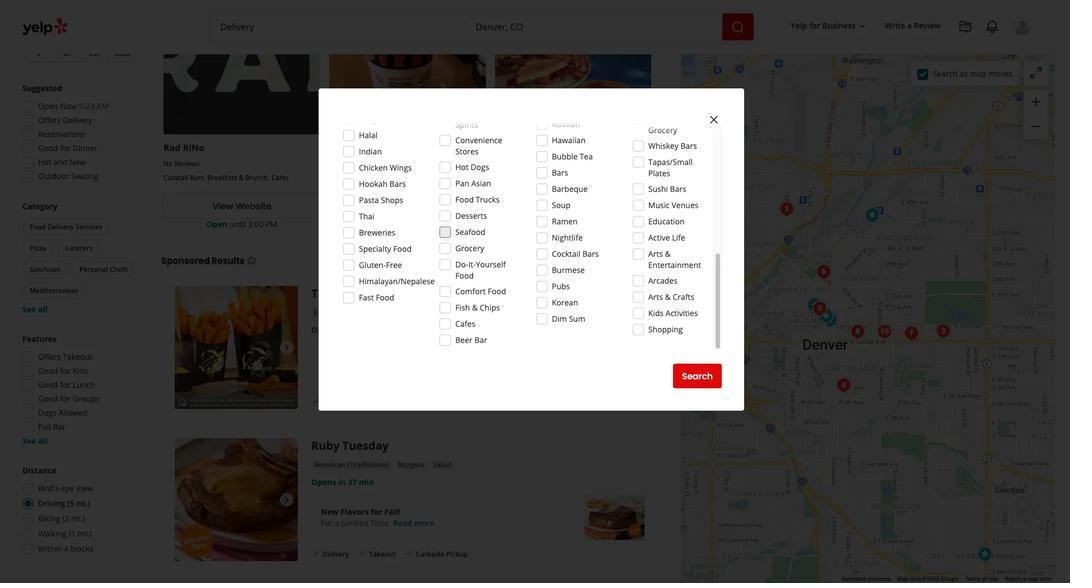 Task type: vqa. For each thing, say whether or not it's contained in the screenshot.
rightmost 16 info v2 icon
no



Task type: locate. For each thing, give the bounding box(es) containing it.
& inside beer, wine & spirits
[[497, 108, 503, 119]]

& inside arts & entertainment
[[665, 249, 671, 259]]

good for lunch
[[38, 380, 95, 390]]

bar inside search dialog
[[475, 335, 487, 346]]

fast down gluten-
[[359, 292, 374, 303]]

for right yelp
[[809, 20, 820, 31]]

food down himalayan/nepalese
[[376, 292, 394, 303]]

zoom out image
[[1029, 120, 1043, 133]]

see all down mediterranean button
[[22, 304, 48, 315]]

sum
[[569, 314, 585, 324]]

open for open until 3:00 pm
[[206, 219, 227, 229]]

grocery down seafood
[[455, 243, 484, 254]]

open
[[38, 101, 58, 111], [206, 219, 227, 229], [372, 219, 393, 229], [549, 219, 570, 229], [311, 325, 332, 335]]

0 vertical spatial cocktail
[[164, 173, 188, 183]]

map data ©2023 google
[[897, 576, 958, 582]]

search inside button
[[682, 370, 713, 383]]

stores
[[455, 146, 479, 157]]

open for open now 9:23 am
[[38, 101, 58, 111]]

good for good for lunch
[[38, 380, 58, 390]]

next image
[[280, 341, 293, 354]]

0 vertical spatial mi.)
[[76, 498, 90, 509]]

all left the day
[[572, 219, 581, 229]]

category
[[22, 201, 57, 212]]

None search field
[[211, 13, 756, 40]]

1 horizontal spatial map
[[1027, 576, 1039, 582]]

0 horizontal spatial search
[[682, 370, 713, 383]]

2 pm from the left
[[431, 219, 443, 229]]

open for open until 9:00 pm
[[372, 219, 393, 229]]

fast down taco
[[314, 308, 328, 317]]

burgers inside search dialog
[[359, 114, 388, 124]]

0 horizontal spatial american
[[314, 460, 346, 470]]

1 horizontal spatial cafes
[[455, 319, 476, 329]]

cafes up beer
[[455, 319, 476, 329]]

1 vertical spatial new
[[321, 507, 339, 517]]

kids up shopping
[[648, 308, 664, 319]]

american right burgers,
[[523, 173, 553, 183]]

for up hot and new
[[60, 143, 71, 153]]

search for search as map moves
[[933, 68, 958, 79]]

no
[[164, 159, 173, 169]]

see all button down mediterranean button
[[22, 304, 48, 315]]

bars up tapas/small
[[681, 141, 697, 151]]

& up the entertainment
[[665, 249, 671, 259]]

burgers inside button
[[398, 460, 424, 470]]

bars up burmese
[[583, 249, 599, 259]]

fast inside search dialog
[[359, 292, 374, 303]]

see all for category
[[22, 304, 48, 315]]

1 vertical spatial burgers
[[398, 460, 424, 470]]

0 horizontal spatial bar
[[53, 422, 66, 432]]

good up and
[[38, 143, 58, 153]]

1 horizontal spatial until
[[395, 219, 412, 229]]

2 until from the left
[[395, 219, 412, 229]]

food inside do-it-yourself food
[[455, 270, 474, 281]]

option group containing distance
[[19, 465, 139, 558]]

burgers link
[[396, 460, 426, 471]]

arts inside arts & entertainment
[[648, 249, 663, 259]]

allowed
[[59, 408, 88, 418]]

1 horizontal spatial takeout
[[369, 550, 396, 559]]

hot up the pan
[[455, 162, 469, 172]]

1 vertical spatial kids
[[73, 366, 88, 376]]

map left error
[[1027, 576, 1039, 582]]

until left 9:00
[[395, 219, 412, 229]]

16 checkmark v2 image down limited
[[358, 550, 367, 559]]

for inside the yelp for business button
[[809, 20, 820, 31]]

0 vertical spatial view
[[212, 200, 233, 213]]

for for business
[[809, 20, 820, 31]]

opens in 37 min
[[311, 477, 374, 488]]

delivery up caterers
[[47, 222, 74, 232]]

16 checkmark v2 image up "ruby"
[[311, 397, 320, 406]]

& for arts & entertainment
[[665, 249, 671, 259]]

16 checkmark v2 image
[[311, 397, 320, 406], [358, 550, 367, 559], [405, 550, 414, 559]]

burmese
[[552, 265, 585, 276]]

1 vertical spatial mi.)
[[71, 514, 85, 524]]

0 vertical spatial burgers
[[359, 114, 388, 124]]

a
[[907, 20, 912, 31], [335, 518, 339, 528], [1023, 576, 1026, 582]]

(traditional)
[[348, 460, 389, 470]]

open until 3:00 pm
[[206, 219, 277, 229]]

see all button down full
[[22, 436, 48, 446]]

see all for features
[[22, 436, 48, 446]]

0 vertical spatial new
[[69, 157, 86, 167]]

fast food inside 'button'
[[314, 308, 346, 317]]

1 vertical spatial slideshow element
[[175, 438, 298, 562]]

0 horizontal spatial cafes
[[271, 173, 289, 183]]

1 horizontal spatial fast food
[[359, 292, 394, 303]]

1 vertical spatial all
[[38, 304, 48, 315]]

0 vertical spatial delivery
[[63, 115, 92, 125]]

cafes inside rad rino no reviews cocktail bars, breakfast & brunch, cafes
[[271, 173, 289, 183]]

pizza up (234
[[408, 142, 430, 154]]

1 horizontal spatial bar
[[475, 335, 487, 346]]

0 horizontal spatial map
[[970, 68, 986, 79]]

full
[[38, 422, 51, 432]]

1 vertical spatial see all
[[22, 436, 48, 446]]

burgers button
[[396, 460, 426, 471]]

0 horizontal spatial pm
[[265, 219, 277, 229]]

see all button for category
[[22, 304, 48, 315]]

option group
[[19, 465, 139, 558]]

new inside new flavors for fall! for a limited time read more
[[321, 507, 339, 517]]

soup
[[552, 200, 571, 211]]

0 horizontal spatial now
[[60, 101, 77, 111]]

0 horizontal spatial kids
[[73, 366, 88, 376]]

0 horizontal spatial burgers
[[359, 114, 388, 124]]

burgers left "salad"
[[398, 460, 424, 470]]

slideshow element
[[175, 286, 298, 409], [175, 438, 298, 562]]

food down taco bell link
[[329, 308, 346, 317]]

1 vertical spatial pizza
[[30, 244, 46, 253]]

2 see all button from the top
[[22, 436, 48, 446]]

previous image
[[179, 341, 193, 354]]

eye
[[61, 483, 74, 494]]

1 vertical spatial american
[[314, 460, 346, 470]]

hot left and
[[38, 157, 51, 167]]

for down good for kids
[[60, 380, 71, 390]]

within 4 blocks
[[38, 544, 93, 554]]

mi.) right (1
[[78, 529, 91, 539]]

international
[[648, 114, 696, 124]]

0 horizontal spatial fast food
[[314, 308, 346, 317]]

taco bell image
[[175, 286, 298, 409]]

1 vertical spatial now
[[412, 200, 431, 213]]

bars
[[681, 141, 697, 151], [552, 167, 568, 178], [390, 179, 406, 189], [670, 184, 686, 194], [583, 249, 599, 259]]

1 horizontal spatial burgers
[[398, 460, 424, 470]]

shops
[[381, 195, 403, 206]]

bars down wings
[[390, 179, 406, 189]]

0 vertical spatial grocery
[[648, 125, 677, 136]]

good down good for kids
[[38, 380, 58, 390]]

1 vertical spatial offers
[[38, 352, 61, 362]]

for down "good for lunch"
[[60, 394, 71, 404]]

for up time
[[371, 507, 382, 517]]

offers up reservations
[[38, 115, 61, 125]]

group containing category
[[20, 201, 139, 315]]

directions
[[560, 200, 604, 213]]

sushi bars
[[648, 184, 686, 194]]

hot for hot dogs
[[455, 162, 469, 172]]

1 see from the top
[[22, 304, 36, 315]]

all for features
[[38, 436, 48, 446]]

map right as
[[970, 68, 986, 79]]

0 horizontal spatial takeout
[[63, 352, 92, 362]]

cocktail bars
[[552, 249, 599, 259]]

see for features
[[22, 436, 36, 446]]

0 vertical spatial see
[[22, 304, 36, 315]]

0 vertical spatial american
[[523, 173, 553, 183]]

hot inside group
[[38, 157, 51, 167]]

mediterranean
[[30, 286, 78, 296]]

google image
[[684, 569, 721, 584]]

1 until from the left
[[230, 219, 246, 229]]

kids up lunch
[[73, 366, 88, 376]]

open inside group
[[38, 101, 58, 111]]

0 vertical spatial slideshow element
[[175, 286, 298, 409]]

ruby tuesday
[[311, 438, 389, 453]]

1 vertical spatial dogs
[[38, 408, 57, 418]]

cocktail down no on the top left of page
[[164, 173, 188, 183]]

life
[[672, 232, 685, 243]]

©2023
[[922, 576, 939, 582]]

brooklyn's finest pizza image down aloy modern thai icon
[[804, 294, 826, 317]]

reviews)
[[425, 159, 455, 170]]

16 checkmark v2 image
[[311, 550, 320, 559]]

0 vertical spatial fast food
[[359, 292, 394, 303]]

view
[[212, 200, 233, 213], [76, 483, 93, 494]]

open down view website
[[206, 219, 227, 229]]

group
[[19, 83, 139, 185], [1024, 90, 1048, 139], [20, 201, 139, 315], [19, 334, 139, 447]]

spirits
[[455, 119, 478, 130]]

1 vertical spatial see
[[22, 436, 36, 446]]

personal chefs
[[80, 265, 128, 274]]

open down fast food link
[[311, 325, 332, 335]]

cafes right brunch, at the top left of the page
[[271, 173, 289, 183]]

1 horizontal spatial search
[[933, 68, 958, 79]]

1 see all from the top
[[22, 304, 48, 315]]

data
[[910, 576, 921, 582]]

takeout up good for kids
[[63, 352, 92, 362]]

fast food down himalayan/nepalese
[[359, 292, 394, 303]]

1 vertical spatial fast
[[314, 308, 328, 317]]

1 slideshow element from the top
[[175, 286, 298, 409]]

cafes
[[271, 173, 289, 183], [455, 319, 476, 329]]

bars for hookah bars
[[390, 179, 406, 189]]

0 horizontal spatial dogs
[[38, 408, 57, 418]]

1 horizontal spatial american
[[523, 173, 553, 183]]

international grocery
[[648, 114, 696, 136]]

good for good for dinner
[[38, 143, 58, 153]]

write a review link
[[880, 16, 945, 36]]

rad
[[164, 142, 181, 154]]

new up seating
[[69, 157, 86, 167]]

offers up good for kids
[[38, 352, 61, 362]]

seafood
[[455, 227, 485, 237]]

16 checkmark v2 image for curbside pickup
[[405, 550, 414, 559]]

& left crafts
[[665, 292, 671, 302]]

see all down full
[[22, 436, 48, 446]]

bar down dogs allowed
[[53, 422, 66, 432]]

0 vertical spatial see all button
[[22, 304, 48, 315]]

food trucks
[[455, 194, 500, 205]]

1 vertical spatial fast food
[[314, 308, 346, 317]]

whiskey bars
[[648, 141, 697, 151]]

mi.) right (5
[[76, 498, 90, 509]]

1 vertical spatial map
[[1027, 576, 1039, 582]]

beer bar
[[455, 335, 487, 346]]

a right the for
[[335, 518, 339, 528]]

for down offers takeout
[[60, 366, 71, 376]]

1 vertical spatial search
[[682, 370, 713, 383]]

offers for offers delivery
[[38, 115, 61, 125]]

active life
[[648, 232, 685, 243]]

pickup
[[446, 550, 468, 559]]

0 vertical spatial arts
[[648, 249, 663, 259]]

price group
[[22, 27, 139, 64]]

pm right 9:00
[[431, 219, 443, 229]]

& for arts & crafts
[[665, 292, 671, 302]]

& right fish
[[472, 302, 478, 313]]

american up "opens"
[[314, 460, 346, 470]]

all down mediterranean button
[[38, 304, 48, 315]]

food down do-
[[455, 270, 474, 281]]

tuesday
[[342, 438, 389, 453]]

search for search
[[682, 370, 713, 383]]

2 horizontal spatial 16 checkmark v2 image
[[405, 550, 414, 559]]

beer
[[455, 335, 473, 346]]

groups
[[73, 394, 100, 404]]

good up dogs allowed
[[38, 394, 58, 404]]

driving (5 mi.)
[[38, 498, 90, 509]]

a for report
[[1023, 576, 1026, 582]]

open up nightlife
[[549, 219, 570, 229]]

terms of use
[[965, 576, 998, 582]]

dogs up asian
[[471, 162, 489, 172]]

& for fish & chips
[[472, 302, 478, 313]]

a right report
[[1023, 576, 1026, 582]]

for for groups
[[60, 394, 71, 404]]

1 horizontal spatial pm
[[431, 219, 443, 229]]

2 see from the top
[[22, 436, 36, 446]]

fish
[[455, 302, 470, 313]]

get
[[542, 200, 558, 213]]

2 vertical spatial all
[[38, 436, 48, 446]]

now for order
[[412, 200, 431, 213]]

dogs up full
[[38, 408, 57, 418]]

1 horizontal spatial kids
[[648, 308, 664, 319]]

1 vertical spatial arts
[[648, 292, 663, 302]]

grocery down international
[[648, 125, 677, 136]]

pm for now
[[431, 219, 443, 229]]

0 vertical spatial brooklyn's finest pizza image
[[668, 120, 691, 142]]

delivery down open now 9:23 am on the top left of page
[[63, 115, 92, 125]]

1 vertical spatial cocktail
[[552, 249, 581, 259]]

good down offers takeout
[[38, 366, 58, 376]]

pepper asian bistro image
[[932, 320, 955, 342]]

0 horizontal spatial hot
[[38, 157, 51, 167]]

delivery right 16 checkmark v2 icon
[[323, 550, 349, 559]]

close image
[[707, 113, 721, 126]]

0 vertical spatial search
[[933, 68, 958, 79]]

see all
[[22, 304, 48, 315], [22, 436, 48, 446]]

pm right 3:00
[[265, 219, 277, 229]]

see down mediterranean button
[[22, 304, 36, 315]]

music venues
[[648, 200, 699, 211]]

search image
[[731, 20, 745, 34]]

hot inside search dialog
[[455, 162, 469, 172]]

slideshow element for taco bell
[[175, 286, 298, 409]]

convenience stores
[[455, 135, 502, 157]]

fast food down taco
[[314, 308, 346, 317]]

new up the for
[[321, 507, 339, 517]]

curbside pickup
[[416, 550, 468, 559]]

ramen
[[552, 216, 578, 227]]

arts down active
[[648, 249, 663, 259]]

cafes inside search dialog
[[455, 319, 476, 329]]

0 vertical spatial map
[[970, 68, 986, 79]]

37
[[348, 477, 357, 488]]

takeout down time
[[369, 550, 396, 559]]

bars for whiskey bars
[[681, 141, 697, 151]]

0 horizontal spatial a
[[335, 518, 339, 528]]

activities
[[666, 308, 698, 319]]

now up 9:00
[[412, 200, 431, 213]]

map for moves
[[970, 68, 986, 79]]

16 checkmark v2 image left curbside
[[405, 550, 414, 559]]

pizza up szechuan
[[30, 244, 46, 253]]

brunch,
[[245, 173, 270, 183]]

1 offers from the top
[[38, 115, 61, 125]]

0 horizontal spatial until
[[230, 219, 246, 229]]

ihop image
[[974, 544, 996, 566]]

2 slideshow element from the top
[[175, 438, 298, 562]]

bars,
[[190, 173, 206, 183]]

mi.) right (2
[[71, 514, 85, 524]]

pete's kitchen image
[[901, 322, 923, 345]]

0 vertical spatial dogs
[[471, 162, 489, 172]]

2 horizontal spatial a
[[1023, 576, 1026, 582]]

open until 9:00 pm
[[372, 219, 443, 229]]

see up distance
[[22, 436, 36, 446]]

bars up music venues
[[670, 184, 686, 194]]

all down full
[[38, 436, 48, 446]]

1 vertical spatial delivery
[[47, 222, 74, 232]]

0 vertical spatial now
[[60, 101, 77, 111]]

pizza,
[[352, 176, 369, 185]]

bars for sushi bars
[[670, 184, 686, 194]]

aloy modern thai image
[[813, 261, 835, 283]]

entertainment
[[648, 260, 701, 270]]

0 vertical spatial takeout
[[63, 352, 92, 362]]

0 vertical spatial offers
[[38, 115, 61, 125]]

gluten-
[[359, 260, 386, 270]]

pizza button
[[22, 240, 53, 257]]

4 good from the top
[[38, 394, 58, 404]]

delivery inside button
[[47, 222, 74, 232]]

food down the category on the left
[[30, 222, 46, 232]]

$$$ button
[[80, 45, 108, 62]]

2 good from the top
[[38, 366, 58, 376]]

0 horizontal spatial cocktail
[[164, 173, 188, 183]]

1 horizontal spatial pizza
[[408, 142, 430, 154]]

& right wine
[[497, 108, 503, 119]]

1 see all button from the top
[[22, 304, 48, 315]]

3 good from the top
[[38, 380, 58, 390]]

bar for beer bar
[[475, 335, 487, 346]]

cocktail down nightlife
[[552, 249, 581, 259]]

1 vertical spatial see all button
[[22, 436, 48, 446]]

1 horizontal spatial now
[[412, 200, 431, 213]]

view up open until 3:00 pm
[[212, 200, 233, 213]]

open down suggested
[[38, 101, 58, 111]]

burgers,
[[495, 173, 521, 183]]

1 horizontal spatial fast
[[359, 292, 374, 303]]

1 arts from the top
[[648, 249, 663, 259]]

1 horizontal spatial hot
[[455, 162, 469, 172]]

bar right beer
[[475, 335, 487, 346]]

taco bell link
[[311, 286, 361, 301]]

2 offers from the top
[[38, 352, 61, 362]]

2 vertical spatial mi.)
[[78, 529, 91, 539]]

1 horizontal spatial a
[[907, 20, 912, 31]]

group containing suggested
[[19, 83, 139, 185]]

1 horizontal spatial brooklyn's finest pizza image
[[804, 294, 826, 317]]

2 arts from the top
[[648, 292, 663, 302]]

read
[[393, 518, 412, 528]]

1 horizontal spatial cocktail
[[552, 249, 581, 259]]

food delivery services button
[[22, 219, 109, 236]]

barbeque
[[552, 184, 588, 194]]

0 horizontal spatial fast
[[314, 308, 328, 317]]

arts down arcades
[[648, 292, 663, 302]]

walking (1 mi.)
[[38, 529, 91, 539]]

bubble tea
[[552, 151, 593, 162]]

a right write
[[907, 20, 912, 31]]

food inside fast food 'button'
[[329, 308, 346, 317]]

0 vertical spatial see all
[[22, 304, 48, 315]]

1 horizontal spatial grocery
[[648, 125, 677, 136]]

0 vertical spatial pizza
[[408, 142, 430, 154]]

1 horizontal spatial 16 checkmark v2 image
[[358, 550, 367, 559]]

all for category
[[38, 304, 48, 315]]

delivery
[[63, 115, 92, 125], [47, 222, 74, 232], [323, 550, 349, 559]]

0 horizontal spatial pizza
[[30, 244, 46, 253]]

1 vertical spatial grocery
[[455, 243, 484, 254]]

until for view
[[230, 219, 246, 229]]

desserts
[[455, 211, 487, 221]]

open down order
[[372, 219, 393, 229]]

fast food inside search dialog
[[359, 292, 394, 303]]

2 see all from the top
[[22, 436, 48, 446]]

pizza inside 'button'
[[30, 244, 46, 253]]

1 pm from the left
[[265, 219, 277, 229]]

whiskey
[[648, 141, 679, 151]]

comfort food
[[455, 286, 506, 297]]

pm for website
[[265, 219, 277, 229]]

until left 3:00
[[230, 219, 246, 229]]

bubble
[[552, 151, 578, 162]]

& left brunch, at the top left of the page
[[239, 173, 244, 183]]

1 horizontal spatial new
[[321, 507, 339, 517]]

view right eye
[[76, 483, 93, 494]]

0 vertical spatial a
[[907, 20, 912, 31]]

0 horizontal spatial view
[[76, 483, 93, 494]]

1 good from the top
[[38, 143, 58, 153]]

burgers up halal
[[359, 114, 388, 124]]

now up offers delivery at top
[[60, 101, 77, 111]]

16 info v2 image
[[247, 256, 256, 265]]

crafts
[[673, 292, 695, 302]]

0 vertical spatial kids
[[648, 308, 664, 319]]

rad rino link
[[164, 142, 204, 154]]

biking
[[38, 514, 60, 524]]

american inside button
[[314, 460, 346, 470]]

ruby tuesday image
[[175, 438, 298, 562]]

brooklyn's finest pizza image
[[668, 120, 691, 142], [804, 294, 826, 317]]

0 vertical spatial cafes
[[271, 173, 289, 183]]

brooklyn's finest pizza image up tapas/small
[[668, 120, 691, 142]]

2 vertical spatial a
[[1023, 576, 1026, 582]]

hot and new
[[38, 157, 86, 167]]

sponsored
[[161, 255, 210, 267]]

0 vertical spatial bar
[[475, 335, 487, 346]]

time
[[371, 518, 389, 528]]

taco bell image
[[815, 305, 837, 327]]

0 vertical spatial fast
[[359, 292, 374, 303]]



Task type: describe. For each thing, give the bounding box(es) containing it.
search as map moves
[[933, 68, 1013, 79]]

brooklyn's finest pizza link
[[329, 142, 430, 154]]

active
[[648, 232, 670, 243]]

food down the pan
[[455, 194, 474, 205]]

brooklyn's finest pizza
[[329, 142, 430, 154]]

brooklyn's
[[329, 142, 376, 154]]

good for groups
[[38, 394, 100, 404]]

korean
[[552, 297, 578, 308]]

0 horizontal spatial brooklyn's finest pizza image
[[668, 120, 691, 142]]

projects image
[[959, 20, 972, 34]]

for for dinner
[[60, 143, 71, 153]]

see all button for features
[[22, 436, 48, 446]]

hot for hot and new
[[38, 157, 51, 167]]

music
[[648, 200, 670, 211]]

lucky noodles image
[[874, 321, 896, 343]]

delivery for food
[[47, 222, 74, 232]]

taco
[[311, 286, 337, 301]]

3:00
[[248, 219, 263, 229]]

yelp
[[791, 20, 807, 31]]

flavors
[[341, 507, 369, 517]]

0 horizontal spatial grocery
[[455, 243, 484, 254]]

a for write
[[907, 20, 912, 31]]

user actions element
[[782, 14, 1048, 83]]

keyboard shortcuts
[[842, 576, 891, 582]]

view website
[[212, 200, 271, 213]]

cocktail inside rad rino no reviews cocktail bars, breakfast & brunch, cafes
[[164, 173, 188, 183]]

good for good for groups
[[38, 394, 58, 404]]

0 horizontal spatial new
[[69, 157, 86, 167]]

open for open all day
[[549, 219, 570, 229]]

kids inside search dialog
[[648, 308, 664, 319]]

do-it-yourself food
[[455, 259, 506, 281]]

szechuan
[[30, 265, 60, 274]]

report a map error
[[1005, 576, 1052, 582]]

potbelly sandwich shop image
[[819, 309, 841, 331]]

write a review
[[885, 20, 941, 31]]

keyboard
[[842, 576, 866, 582]]

ihop link
[[495, 142, 517, 154]]

taco bell
[[311, 286, 361, 301]]

caterers
[[65, 244, 93, 253]]

business
[[822, 20, 856, 31]]

food up chips
[[488, 286, 506, 297]]

use
[[989, 576, 998, 582]]

bars down bubble
[[552, 167, 568, 178]]

grocery inside international grocery
[[648, 125, 677, 136]]

indian
[[359, 146, 382, 157]]

9:00
[[414, 219, 429, 229]]

4.2 (234 reviews)
[[394, 159, 455, 170]]

offers takeout
[[38, 352, 92, 362]]

now for open
[[60, 101, 77, 111]]

bars for cocktail bars
[[583, 249, 599, 259]]

thai
[[359, 211, 374, 222]]

sponsored results
[[161, 255, 244, 267]]

search dialog
[[0, 0, 1070, 584]]

offers for offers takeout
[[38, 352, 61, 362]]

takeout inside group
[[63, 352, 92, 362]]

opens
[[311, 477, 336, 488]]

good for dinner
[[38, 143, 98, 153]]

food inside food delivery services button
[[30, 222, 46, 232]]

curbside
[[416, 550, 445, 559]]

yourself
[[476, 259, 506, 270]]

cbd
[[425, 308, 440, 318]]

for for lunch
[[60, 380, 71, 390]]

personal
[[80, 265, 108, 274]]

good for good for kids
[[38, 366, 58, 376]]

ruby tuesday link
[[311, 438, 389, 453]]

fast inside 'button'
[[314, 308, 328, 317]]

(traditional),
[[554, 173, 594, 183]]

a inside new flavors for fall! for a limited time read more
[[335, 518, 339, 528]]

chefs
[[110, 265, 128, 274]]

open for open
[[311, 325, 332, 335]]

nightlife
[[552, 232, 583, 243]]

ihop
[[495, 142, 517, 154]]

outdoor
[[38, 171, 69, 181]]

limited
[[341, 518, 369, 528]]

sushi
[[648, 184, 668, 194]]

chopstickers image
[[809, 298, 831, 320]]

driving
[[38, 498, 65, 509]]

for
[[321, 518, 333, 528]]

bell
[[340, 286, 361, 301]]

rad rino image
[[861, 204, 884, 227]]

mi.) for biking (2 mi.)
[[71, 514, 85, 524]]

hot dogs
[[455, 162, 489, 172]]

open now 9:23 am
[[38, 101, 109, 111]]

16 checkmark v2 image for takeout
[[358, 550, 367, 559]]

map region
[[554, 51, 1070, 584]]

arts for arts & entertainment
[[648, 249, 663, 259]]

notifications image
[[986, 20, 999, 34]]

$$$$
[[115, 49, 130, 58]]

dim
[[552, 314, 567, 324]]

1 horizontal spatial view
[[212, 200, 233, 213]]

pepper asian bistro ii image
[[776, 198, 798, 220]]

zoom in image
[[1029, 95, 1043, 108]]

features
[[22, 334, 57, 344]]

group containing features
[[19, 334, 139, 447]]

mi.) for driving (5 mi.)
[[76, 498, 90, 509]]

see for category
[[22, 304, 36, 315]]

shortcuts
[[867, 576, 891, 582]]

mi.) for walking (1 mi.)
[[78, 529, 91, 539]]

asian
[[471, 178, 491, 189]]

get directions link
[[495, 194, 652, 219]]

for for kids
[[60, 366, 71, 376]]

0 vertical spatial all
[[572, 219, 581, 229]]

view website link
[[164, 194, 320, 219]]

comfort
[[455, 286, 486, 297]]

dogs inside search dialog
[[471, 162, 489, 172]]

2 vertical spatial delivery
[[323, 550, 349, 559]]

himalayan/nepalese
[[359, 276, 435, 287]]

slideshow element for ruby tuesday
[[175, 438, 298, 562]]

cocktail inside search dialog
[[552, 249, 581, 259]]

american (traditional) link
[[311, 460, 391, 471]]

0 horizontal spatial 16 checkmark v2 image
[[311, 397, 320, 406]]

16 chevron down v2 image
[[858, 22, 867, 31]]

bourbon grill image
[[847, 321, 869, 343]]

fast food link
[[311, 307, 348, 318]]

bar for full bar
[[53, 422, 66, 432]]

4.2 star rating image
[[329, 160, 390, 171]]

order now link
[[329, 194, 486, 219]]

food delivery services
[[30, 222, 102, 232]]

seating
[[71, 171, 98, 181]]

delivery for offers
[[63, 115, 92, 125]]

shopping
[[648, 324, 683, 335]]

of
[[982, 576, 987, 582]]

view inside option group
[[76, 483, 93, 494]]

until for order
[[395, 219, 412, 229]]

map for error
[[1027, 576, 1039, 582]]

as
[[960, 68, 968, 79]]

arts for arts & crafts
[[648, 292, 663, 302]]

pan asian
[[455, 178, 491, 189]]

9:23
[[79, 101, 95, 111]]

(5
[[67, 498, 74, 509]]

food up free
[[393, 244, 412, 254]]

reservations
[[38, 129, 85, 139]]

services
[[76, 222, 102, 232]]

hookah bars
[[359, 179, 406, 189]]

arcades
[[648, 276, 678, 286]]

fish & chips
[[455, 302, 500, 313]]

distance
[[22, 465, 56, 476]]

yelp for business button
[[787, 16, 871, 36]]

mediterranean button
[[22, 283, 86, 300]]

$$
[[63, 49, 71, 58]]

previous image
[[179, 493, 193, 507]]

dogs allowed
[[38, 408, 88, 418]]

1 vertical spatial takeout
[[369, 550, 396, 559]]

full bar
[[38, 422, 66, 432]]

expand map image
[[1029, 66, 1043, 79]]

szechuan button
[[22, 262, 68, 278]]

& inside rad rino no reviews cocktail bars, breakfast & brunch, cafes
[[239, 173, 244, 183]]

aloy thai eatery-capitol hill image
[[833, 374, 855, 397]]

next image
[[280, 493, 293, 507]]

$ button
[[25, 45, 53, 62]]

$
[[37, 49, 41, 58]]

wine
[[476, 108, 495, 119]]

for inside new flavors for fall! for a limited time read more
[[371, 507, 382, 517]]



